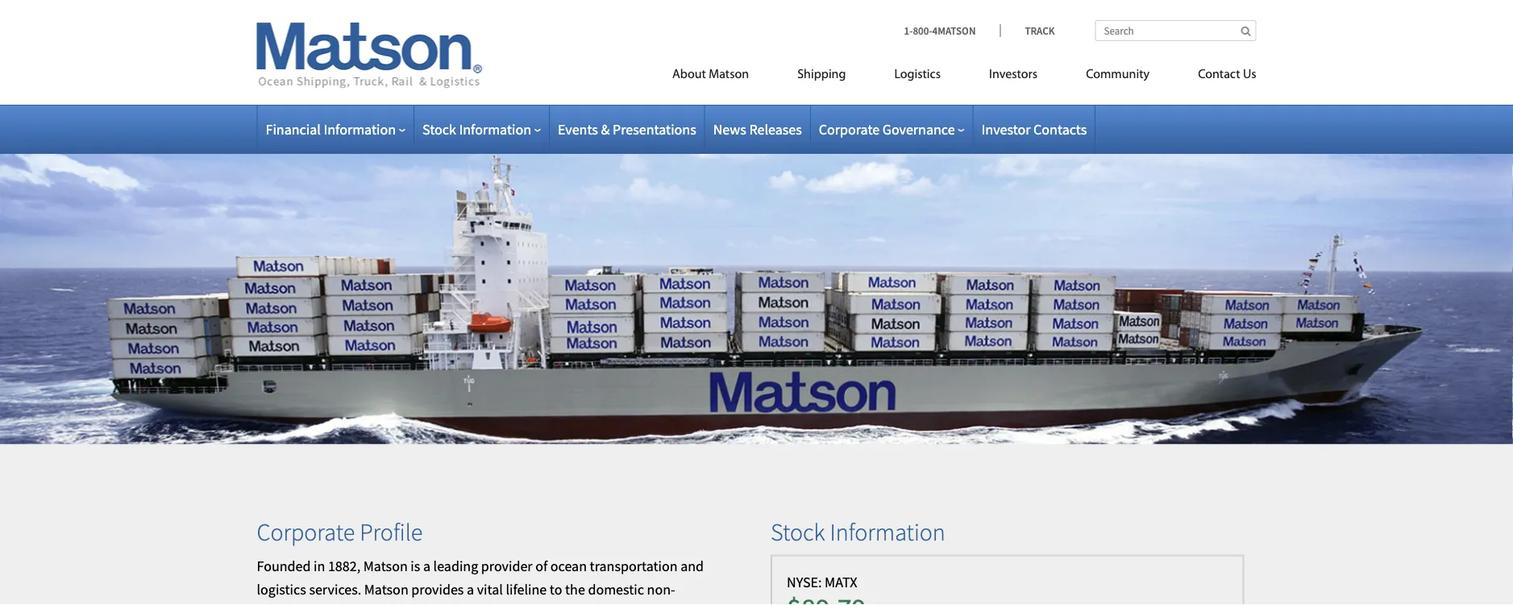 Task type: locate. For each thing, give the bounding box(es) containing it.
a up alaska,
[[467, 581, 474, 599]]

investors link
[[965, 60, 1062, 93]]

0 horizontal spatial to
[[550, 581, 562, 599]]

1 horizontal spatial corporate
[[819, 120, 880, 138]]

corporate governance link
[[819, 120, 965, 138]]

search image
[[1241, 26, 1251, 36]]

corporate up the in
[[257, 517, 355, 548]]

track
[[1025, 24, 1055, 37]]

alaska,
[[459, 604, 502, 606]]

1 horizontal spatial a
[[467, 581, 474, 599]]

information
[[324, 120, 396, 138], [459, 120, 531, 138], [830, 517, 946, 548]]

1 vertical spatial stock information
[[771, 517, 946, 548]]

of
[[536, 558, 548, 576], [396, 604, 408, 606]]

and
[[681, 558, 704, 576], [505, 604, 529, 606], [574, 604, 598, 606]]

1 vertical spatial of
[[396, 604, 408, 606]]

2 horizontal spatial information
[[830, 517, 946, 548]]

a right "is"
[[423, 558, 431, 576]]

0 horizontal spatial corporate
[[257, 517, 355, 548]]

and down the
[[574, 604, 598, 606]]

contact
[[1198, 68, 1241, 81]]

matson
[[709, 68, 749, 81], [364, 558, 408, 576], [364, 581, 409, 599]]

presentations
[[613, 120, 696, 138]]

to up guam, at the left bottom of the page
[[550, 581, 562, 599]]

1 horizontal spatial of
[[536, 558, 548, 576]]

matson left "is"
[[364, 558, 408, 576]]

1 vertical spatial a
[[467, 581, 474, 599]]

corporate down shipping link
[[819, 120, 880, 138]]

releases
[[749, 120, 802, 138]]

provides
[[412, 581, 464, 599]]

financial information link
[[266, 120, 406, 138]]

provider
[[481, 558, 533, 576]]

corporate for corporate governance
[[819, 120, 880, 138]]

1 horizontal spatial stock information
[[771, 517, 946, 548]]

profile
[[360, 517, 423, 548]]

shipping
[[798, 68, 846, 81]]

logistics
[[895, 68, 941, 81]]

0 horizontal spatial and
[[505, 604, 529, 606]]

0 horizontal spatial information
[[324, 120, 396, 138]]

contiguous
[[257, 604, 324, 606]]

contact us link
[[1174, 60, 1257, 93]]

0 horizontal spatial stock
[[423, 120, 456, 138]]

1 horizontal spatial to
[[600, 604, 613, 606]]

1-800-4matson link
[[904, 24, 1000, 37]]

0 vertical spatial a
[[423, 558, 431, 576]]

800-
[[913, 24, 933, 37]]

economies
[[327, 604, 393, 606]]

and right transportation
[[681, 558, 704, 576]]

stock information
[[423, 120, 531, 138], [771, 517, 946, 548]]

0 vertical spatial corporate
[[819, 120, 880, 138]]

founded in 1882, matson is a leading provider of ocean transportation and logistics services. matson provides a vital lifeline to the domestic non- contiguous economies of hawaii, alaska, and guam, and to other isla
[[257, 558, 727, 606]]

and down lifeline on the bottom
[[505, 604, 529, 606]]

matson right about
[[709, 68, 749, 81]]

corporate
[[819, 120, 880, 138], [257, 517, 355, 548]]

matson up "economies"
[[364, 581, 409, 599]]

to
[[550, 581, 562, 599], [600, 604, 613, 606]]

1 horizontal spatial stock
[[771, 517, 825, 548]]

logistics link
[[870, 60, 965, 93]]

events & presentations
[[558, 120, 696, 138]]

1 vertical spatial corporate
[[257, 517, 355, 548]]

domestic
[[588, 581, 644, 599]]

of left hawaii,
[[396, 604, 408, 606]]

0 horizontal spatial stock information
[[423, 120, 531, 138]]

2 horizontal spatial and
[[681, 558, 704, 576]]

governance
[[883, 120, 955, 138]]

0 vertical spatial matson
[[709, 68, 749, 81]]

1 horizontal spatial and
[[574, 604, 598, 606]]

vital
[[477, 581, 503, 599]]

track link
[[1000, 24, 1055, 37]]

1 vertical spatial to
[[600, 604, 613, 606]]

contact us
[[1198, 68, 1257, 81]]

investors
[[989, 68, 1038, 81]]

1 horizontal spatial information
[[459, 120, 531, 138]]

of left ocean
[[536, 558, 548, 576]]

None search field
[[1096, 20, 1257, 41]]

to down domestic
[[600, 604, 613, 606]]

financial
[[266, 120, 321, 138]]

lifeline
[[506, 581, 547, 599]]

1 vertical spatial matson
[[364, 558, 408, 576]]

1-
[[904, 24, 913, 37]]

logistics
[[257, 581, 306, 599]]

corporate for corporate profile
[[257, 517, 355, 548]]

stock
[[423, 120, 456, 138], [771, 517, 825, 548]]

about matson link
[[648, 60, 773, 93]]

a
[[423, 558, 431, 576], [467, 581, 474, 599]]

investor contacts link
[[982, 120, 1087, 138]]



Task type: describe. For each thing, give the bounding box(es) containing it.
nyse:
[[787, 574, 822, 592]]

0 vertical spatial stock
[[423, 120, 456, 138]]

Search search field
[[1096, 20, 1257, 41]]

information for stock information link
[[459, 120, 531, 138]]

4matson
[[933, 24, 976, 37]]

0 horizontal spatial a
[[423, 558, 431, 576]]

0 vertical spatial stock information
[[423, 120, 531, 138]]

investor contacts
[[982, 120, 1087, 138]]

investor
[[982, 120, 1031, 138]]

community link
[[1062, 60, 1174, 93]]

the
[[565, 581, 585, 599]]

transportation
[[590, 558, 678, 576]]

nyse: matx
[[787, 574, 858, 592]]

events
[[558, 120, 598, 138]]

top menu navigation
[[600, 60, 1257, 93]]

in
[[314, 558, 325, 576]]

corporate profile
[[257, 517, 423, 548]]

0 vertical spatial of
[[536, 558, 548, 576]]

1882,
[[328, 558, 361, 576]]

stock information link
[[423, 120, 541, 138]]

non-
[[647, 581, 675, 599]]

2 vertical spatial matson
[[364, 581, 409, 599]]

about
[[673, 68, 706, 81]]

financial information
[[266, 120, 396, 138]]

&
[[601, 120, 610, 138]]

news
[[713, 120, 747, 138]]

news releases link
[[713, 120, 802, 138]]

0 horizontal spatial of
[[396, 604, 408, 606]]

shipping link
[[773, 60, 870, 93]]

hawaii,
[[411, 604, 457, 606]]

news releases
[[713, 120, 802, 138]]

1 vertical spatial stock
[[771, 517, 825, 548]]

other
[[616, 604, 649, 606]]

contacts
[[1034, 120, 1087, 138]]

information for financial information link
[[324, 120, 396, 138]]

corporate governance
[[819, 120, 955, 138]]

ocean
[[551, 558, 587, 576]]

1-800-4matson
[[904, 24, 976, 37]]

community
[[1086, 68, 1150, 81]]

leading
[[434, 558, 478, 576]]

0 vertical spatial to
[[550, 581, 562, 599]]

events & presentations link
[[558, 120, 696, 138]]

founded
[[257, 558, 311, 576]]

services.
[[309, 581, 361, 599]]

about matson
[[673, 68, 749, 81]]

matx
[[825, 574, 858, 592]]

guam,
[[531, 604, 571, 606]]

is
[[411, 558, 420, 576]]

us
[[1243, 68, 1257, 81]]

matson inside top menu navigation
[[709, 68, 749, 81]]

matson image
[[257, 23, 483, 89]]



Task type: vqa. For each thing, say whether or not it's contained in the screenshot.
the bottommost THE STOCK INFORMATION
yes



